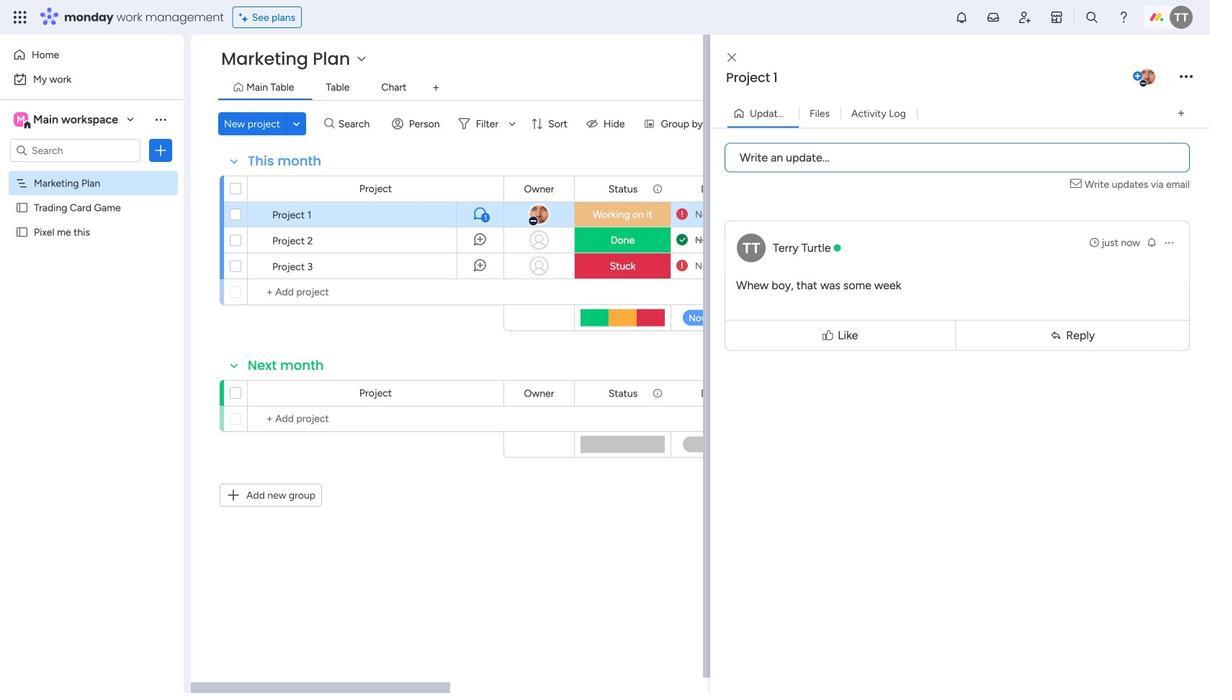 Task type: describe. For each thing, give the bounding box(es) containing it.
dapulse addbtn image
[[1133, 72, 1142, 81]]

2 vertical spatial option
[[0, 170, 184, 173]]

Search field
[[335, 114, 378, 134]]

v2 done deadline image
[[676, 233, 688, 247]]

close image
[[727, 52, 736, 63]]

help image
[[1116, 10, 1131, 24]]

Search in workspace field
[[30, 142, 120, 159]]

0 vertical spatial option
[[9, 43, 175, 66]]

v2 overdue deadline image
[[676, 208, 688, 221]]

see plans image
[[239, 9, 252, 25]]

column information image
[[652, 183, 663, 195]]

1 horizontal spatial options image
[[1163, 237, 1175, 248]]

select product image
[[13, 10, 27, 24]]

dapulse drag 2 image
[[712, 348, 717, 364]]

1 vertical spatial option
[[9, 68, 175, 91]]

notifications image
[[954, 10, 969, 24]]

1 vertical spatial add view image
[[1178, 108, 1184, 119]]

terry turtle image
[[1170, 6, 1193, 29]]

options image
[[1180, 67, 1193, 87]]

invite members image
[[1018, 10, 1032, 24]]



Task type: locate. For each thing, give the bounding box(es) containing it.
1 horizontal spatial add view image
[[1178, 108, 1184, 119]]

reminder image
[[1146, 237, 1157, 248]]

update feed image
[[986, 10, 1000, 24]]

list box
[[0, 168, 184, 439]]

workspace image
[[14, 112, 28, 127]]

option
[[9, 43, 175, 66], [9, 68, 175, 91], [0, 170, 184, 173]]

angle down image
[[293, 118, 300, 129]]

arrow down image
[[504, 115, 521, 133]]

2 public board image from the top
[[15, 225, 29, 239]]

0 horizontal spatial options image
[[153, 143, 168, 158]]

tab
[[425, 76, 448, 99]]

0 vertical spatial public board image
[[15, 201, 29, 215]]

options image right reminder icon
[[1163, 237, 1175, 248]]

workspace selection element
[[14, 111, 120, 130]]

options image down the workspace options image
[[153, 143, 168, 158]]

column information image
[[652, 388, 663, 399]]

options image
[[153, 143, 168, 158], [1163, 237, 1175, 248]]

workspace options image
[[153, 112, 168, 127]]

1 vertical spatial options image
[[1163, 237, 1175, 248]]

add view image
[[433, 83, 439, 93], [1178, 108, 1184, 119]]

envelope o image
[[1070, 177, 1085, 192]]

0 vertical spatial options image
[[153, 143, 168, 158]]

monday marketplace image
[[1049, 10, 1064, 24]]

search everything image
[[1085, 10, 1099, 24]]

None field
[[722, 68, 1130, 87], [244, 152, 325, 171], [520, 181, 558, 197], [605, 181, 641, 197], [697, 181, 745, 197], [244, 357, 328, 375], [520, 386, 558, 402], [605, 386, 641, 402], [697, 386, 745, 402], [722, 68, 1130, 87], [244, 152, 325, 171], [520, 181, 558, 197], [605, 181, 641, 197], [697, 181, 745, 197], [244, 357, 328, 375], [520, 386, 558, 402], [605, 386, 641, 402], [697, 386, 745, 402]]

1 vertical spatial public board image
[[15, 225, 29, 239]]

v2 search image
[[324, 116, 335, 132]]

0 horizontal spatial add view image
[[433, 83, 439, 93]]

0 vertical spatial add view image
[[433, 83, 439, 93]]

1 public board image from the top
[[15, 201, 29, 215]]

v2 overdue deadline image
[[676, 259, 688, 273]]

public board image
[[15, 201, 29, 215], [15, 225, 29, 239]]

tab list
[[218, 76, 1181, 100]]



Task type: vqa. For each thing, say whether or not it's contained in the screenshot.
Terry Turtle icon to the bottom
no



